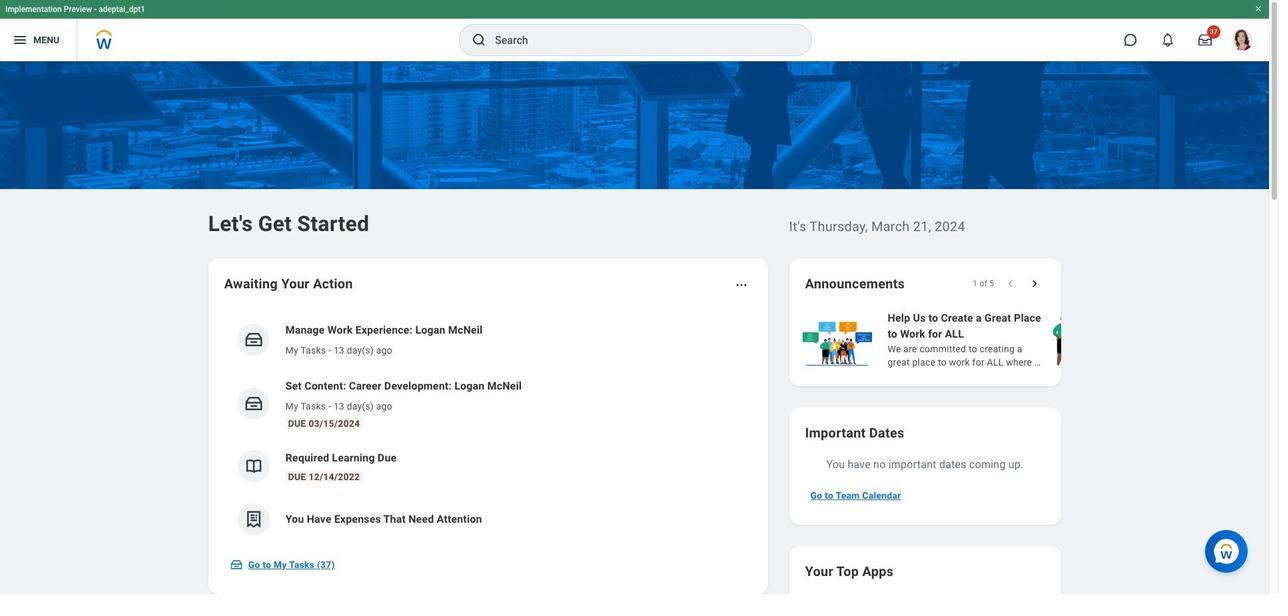 Task type: vqa. For each thing, say whether or not it's contained in the screenshot.
main content
yes



Task type: describe. For each thing, give the bounding box(es) containing it.
search image
[[471, 32, 487, 48]]

inbox large image
[[1199, 33, 1212, 47]]

notifications large image
[[1162, 33, 1175, 47]]

book open image
[[244, 457, 264, 477]]

profile logan mcneil image
[[1232, 29, 1254, 53]]

1 horizontal spatial list
[[800, 309, 1280, 371]]



Task type: locate. For each thing, give the bounding box(es) containing it.
status
[[973, 279, 995, 289]]

inbox image
[[230, 559, 243, 572]]

chevron right small image
[[1028, 277, 1041, 291]]

1 vertical spatial inbox image
[[244, 394, 264, 414]]

1 inbox image from the top
[[244, 330, 264, 350]]

dashboard expenses image
[[244, 510, 264, 530]]

inbox image
[[244, 330, 264, 350], [244, 394, 264, 414]]

main content
[[0, 61, 1280, 594]]

0 vertical spatial inbox image
[[244, 330, 264, 350]]

close environment banner image
[[1255, 5, 1263, 13]]

Search Workday  search field
[[495, 25, 784, 55]]

chevron left small image
[[1004, 277, 1017, 291]]

justify image
[[12, 32, 28, 48]]

2 inbox image from the top
[[244, 394, 264, 414]]

banner
[[0, 0, 1270, 61]]

list
[[800, 309, 1280, 371], [224, 312, 752, 547]]

0 horizontal spatial list
[[224, 312, 752, 547]]



